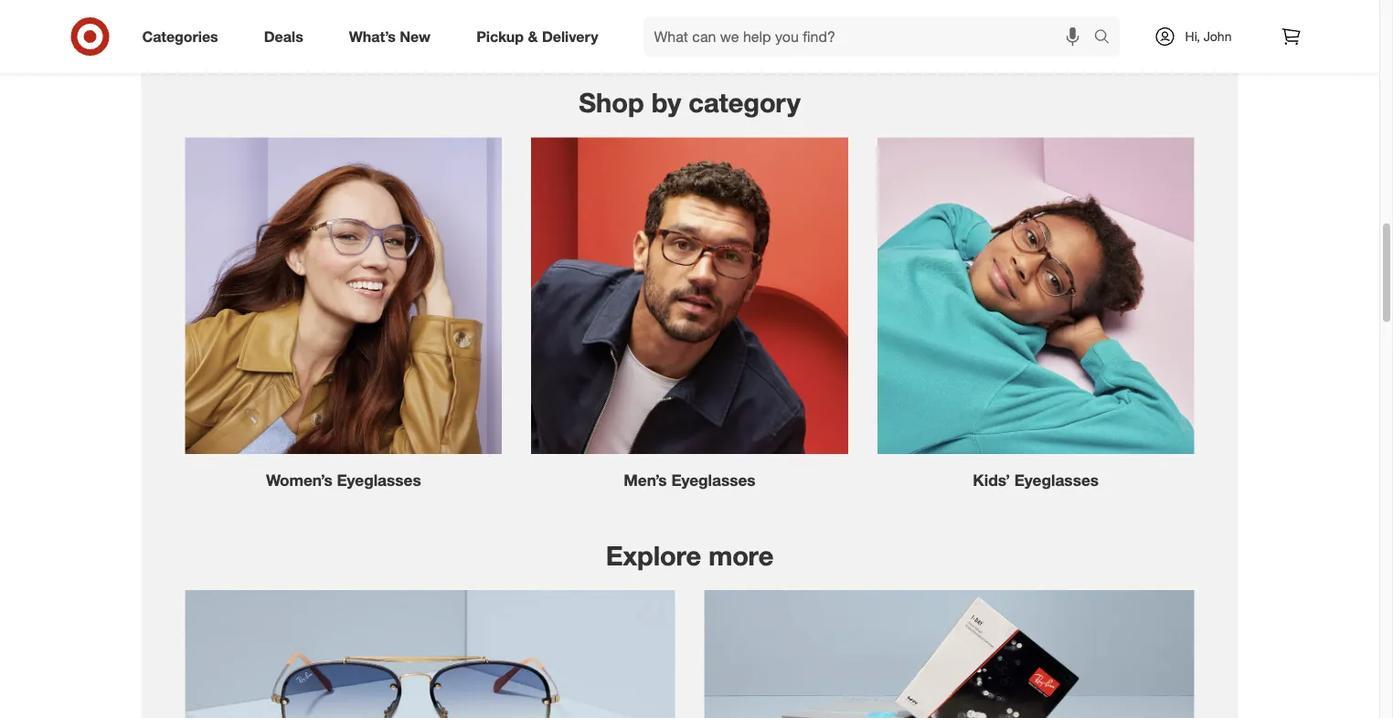 Task type: locate. For each thing, give the bounding box(es) containing it.
in
[[964, 5, 975, 21]]

1 vertical spatial by
[[651, 86, 681, 118]]

0 vertical spatial doctors
[[623, 5, 668, 21]]

eyeglasses right women's
[[337, 470, 421, 490]]

deals link
[[248, 16, 326, 57]]

exams up doctors
[[676, 23, 714, 39]]

search
[[1085, 29, 1129, 47]]

optical up optometry.
[[833, 5, 874, 21]]

optometry
[[686, 5, 748, 21]]

1 eyeglasses from the left
[[337, 470, 421, 490]]

new
[[400, 27, 431, 45]]

target down exams
[[469, 23, 504, 39]]

of right inside
[[840, 41, 851, 57]]

0 vertical spatial by
[[529, 5, 543, 21]]

0 vertical spatial available
[[476, 5, 525, 21]]

0 horizontal spatial exams
[[676, 23, 714, 39]]

by
[[529, 5, 543, 21], [651, 86, 681, 118]]

pickup & delivery
[[476, 27, 598, 45]]

2 eyeglasses from the left
[[671, 470, 756, 490]]

2 horizontal spatial eyeglasses
[[1014, 470, 1099, 490]]

*eye exams available by independent doctors of optometry next to target optical in most states. in california, target optical does not provide eye exams or employ doctors of optometry. eye exams available from self-employed doctors who lease space inside of target.
[[405, 5, 975, 57]]

employ
[[733, 23, 775, 39]]

men's
[[624, 470, 667, 490]]

0 horizontal spatial eyeglasses
[[337, 470, 421, 490]]

eyeglasses right kids'
[[1014, 470, 1099, 490]]

1 vertical spatial available
[[487, 41, 537, 57]]

space
[[764, 41, 799, 57]]

eyeglasses
[[337, 470, 421, 490], [671, 470, 756, 490], [1014, 470, 1099, 490]]

1 vertical spatial of
[[827, 23, 838, 39]]

categories
[[142, 27, 218, 45]]

0 horizontal spatial of
[[672, 5, 683, 21]]

explore
[[606, 539, 701, 572]]

what's
[[349, 27, 396, 45]]

target
[[794, 5, 829, 21], [469, 23, 504, 39]]

doctors
[[623, 5, 668, 21], [778, 23, 824, 39]]

exams
[[676, 23, 714, 39], [933, 23, 971, 39]]

explore more
[[606, 539, 774, 572]]

eyeglasses right men's on the bottom left
[[671, 470, 756, 490]]

optical up from
[[508, 23, 549, 39]]

by up pickup & delivery
[[529, 5, 543, 21]]

delivery
[[542, 27, 598, 45]]

available up 'pickup'
[[476, 5, 525, 21]]

women's
[[266, 470, 332, 490]]

of up eye
[[672, 5, 683, 21]]

1 horizontal spatial eyeglasses
[[671, 470, 756, 490]]

by down doctors
[[651, 86, 681, 118]]

1 horizontal spatial exams
[[933, 23, 971, 39]]

of up inside
[[827, 23, 838, 39]]

eyeglasses for kids' eyeglasses
[[1014, 470, 1099, 490]]

2 horizontal spatial of
[[840, 41, 851, 57]]

eyeglasses for women's eyeglasses
[[337, 470, 421, 490]]

doctors
[[655, 41, 699, 57]]

eyeglasses for men's eyeglasses
[[671, 470, 756, 490]]

most
[[891, 5, 919, 21]]

doctors up eye
[[623, 5, 668, 21]]

of
[[672, 5, 683, 21], [827, 23, 838, 39], [840, 41, 851, 57]]

available
[[476, 5, 525, 21], [487, 41, 537, 57]]

1 vertical spatial target
[[469, 23, 504, 39]]

category
[[689, 86, 801, 118]]

optical
[[833, 5, 874, 21], [508, 23, 549, 39]]

california,
[[409, 23, 466, 39]]

target right to
[[794, 5, 829, 21]]

0 horizontal spatial by
[[529, 5, 543, 21]]

exams down states.
[[933, 23, 971, 39]]

pickup & delivery link
[[461, 16, 621, 57]]

independent
[[546, 5, 619, 21]]

self-
[[570, 41, 595, 57]]

2 vertical spatial of
[[840, 41, 851, 57]]

kids'
[[973, 470, 1010, 490]]

more
[[709, 539, 774, 572]]

3 eyeglasses from the left
[[1014, 470, 1099, 490]]

available left from
[[487, 41, 537, 57]]

1 horizontal spatial doctors
[[778, 23, 824, 39]]

0 vertical spatial target
[[794, 5, 829, 21]]

doctors down to
[[778, 23, 824, 39]]

men's eyeglasses
[[624, 470, 756, 490]]

0 vertical spatial optical
[[833, 5, 874, 21]]

0 vertical spatial of
[[672, 5, 683, 21]]

1 vertical spatial optical
[[508, 23, 549, 39]]



Task type: describe. For each thing, give the bounding box(es) containing it.
eye
[[653, 23, 673, 39]]

women's eyeglasses
[[266, 470, 421, 490]]

by inside *eye exams available by independent doctors of optometry next to target optical in most states. in california, target optical does not provide eye exams or employ doctors of optometry. eye exams available from self-employed doctors who lease space inside of target.
[[529, 5, 543, 21]]

kids' eyeglasses
[[973, 470, 1099, 490]]

john
[[1204, 28, 1232, 44]]

what's new link
[[333, 16, 454, 57]]

in
[[877, 5, 887, 21]]

lease
[[730, 41, 760, 57]]

2 exams from the left
[[933, 23, 971, 39]]

hi, john
[[1185, 28, 1232, 44]]

states.
[[923, 5, 961, 21]]

kids' eyeglasses link
[[863, 123, 1209, 492]]

men's eyeglasses link
[[517, 123, 863, 492]]

employed
[[595, 41, 651, 57]]

shop
[[579, 86, 644, 118]]

1 horizontal spatial optical
[[833, 5, 874, 21]]

women's eyeglasses link
[[170, 123, 517, 492]]

What can we help you find? suggestions appear below search field
[[643, 16, 1098, 57]]

not
[[584, 23, 603, 39]]

to
[[780, 5, 791, 21]]

0 horizontal spatial target
[[469, 23, 504, 39]]

optometry.
[[842, 23, 905, 39]]

1 horizontal spatial of
[[827, 23, 838, 39]]

1 exams from the left
[[676, 23, 714, 39]]

pickup
[[476, 27, 524, 45]]

*eye
[[405, 5, 430, 21]]

from
[[540, 41, 566, 57]]

next
[[751, 5, 776, 21]]

provide
[[606, 23, 649, 39]]

0 horizontal spatial optical
[[508, 23, 549, 39]]

who
[[702, 41, 727, 57]]

does
[[552, 23, 581, 39]]

or
[[718, 23, 729, 39]]

what's new
[[349, 27, 431, 45]]

1 horizontal spatial by
[[651, 86, 681, 118]]

shop by category
[[579, 86, 801, 118]]

deals
[[264, 27, 303, 45]]

inside
[[802, 41, 836, 57]]

0 horizontal spatial doctors
[[623, 5, 668, 21]]

eye
[[909, 23, 929, 39]]

hi,
[[1185, 28, 1200, 44]]

1 vertical spatial doctors
[[778, 23, 824, 39]]

&
[[528, 27, 538, 45]]

target.
[[854, 41, 892, 57]]

search button
[[1085, 16, 1129, 60]]

exams
[[434, 5, 472, 21]]

categories link
[[127, 16, 241, 57]]

1 horizontal spatial target
[[794, 5, 829, 21]]



Task type: vqa. For each thing, say whether or not it's contained in the screenshot.
KIDS' EYEGLASSES link
yes



